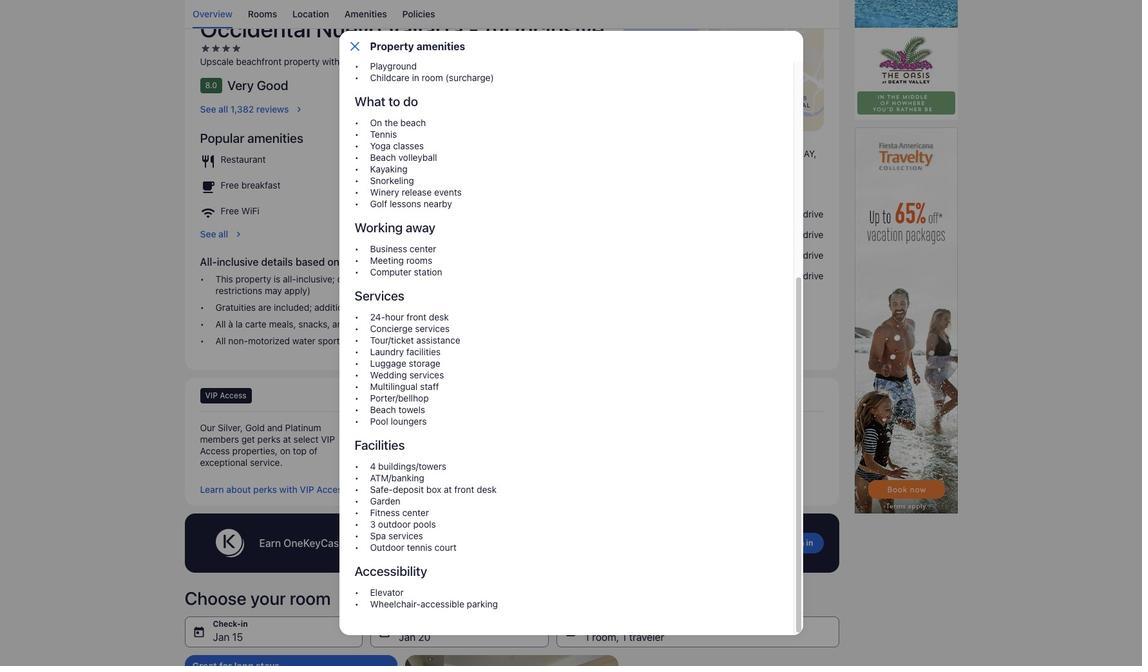 Task type: locate. For each thing, give the bounding box(es) containing it.
room for childcare in room (surcharge)
[[422, 72, 443, 83]]

1 vertical spatial beverages
[[350, 319, 394, 330]]

0 vertical spatial food
[[365, 274, 384, 285]]

center up rooms
[[410, 244, 436, 254]]

0 horizontal spatial vip
[[205, 391, 218, 401]]

are down may
[[258, 302, 271, 313]]

pool
[[342, 56, 360, 67]]

0 vertical spatial the
[[385, 117, 398, 128]]

kayaking list item
[[355, 164, 778, 175]]

4 drive from the top
[[803, 270, 824, 281]]

working
[[355, 220, 403, 235]]

non-
[[228, 336, 248, 346]]

services inside "list item"
[[415, 323, 450, 334]]

1 vertical spatial is
[[392, 302, 399, 313]]

away
[[406, 220, 436, 235]]

beach up pool loungers
[[370, 405, 396, 416]]

parking right "or"
[[638, 425, 670, 436]]

rooms
[[406, 255, 432, 266]]

spa services
[[370, 531, 423, 542]]

and up properties,
[[267, 422, 283, 433]]

2 vertical spatial included
[[347, 336, 382, 346]]

or
[[627, 425, 636, 436]]

0 vertical spatial 3
[[778, 229, 783, 240]]

1 beach from the top
[[370, 152, 396, 163]]

3 min from the top
[[786, 250, 801, 261]]

1 horizontal spatial is
[[392, 302, 399, 313]]

1 for 1 room, 1 traveler
[[585, 632, 590, 643]]

our silver, gold and platinum members get perks at select vip access properties, on top of exceptional service.
[[200, 422, 335, 468]]

breakfast,
[[583, 425, 625, 436]]

beach down yoga
[[370, 152, 396, 163]]

1 horizontal spatial at
[[444, 484, 452, 495]]

golf
[[370, 198, 387, 209]]

0 vertical spatial pool
[[430, 180, 448, 191]]

min for 1
[[786, 209, 801, 220]]

paseo
[[623, 136, 649, 147]]

1 vertical spatial the
[[513, 274, 527, 285]]

nuevo
[[316, 15, 382, 43], [732, 148, 759, 159]]

safe-deposit box at front desk list item
[[355, 484, 778, 496]]

8.0
[[205, 80, 217, 90]]

popular amenities
[[200, 131, 303, 145]]

vip up "our"
[[205, 391, 218, 401]]

0 vertical spatial free
[[221, 180, 239, 191]]

tennis
[[370, 129, 397, 140]]

is left a
[[392, 302, 399, 313]]

medium image left safe-
[[352, 485, 363, 495]]

0 vertical spatial property
[[284, 56, 320, 67]]

on right based
[[327, 256, 339, 268]]

3 drive from the top
[[803, 250, 824, 261]]

1 drive from the top
[[803, 209, 824, 220]]

1 inside list
[[779, 209, 783, 220]]

banderas
[[430, 56, 469, 67]]

drink
[[511, 425, 531, 436]]

included up the tour/ticket assistance
[[396, 319, 432, 330]]

get
[[241, 434, 255, 445]]

room down the banderas
[[422, 72, 443, 83]]

services
[[415, 323, 450, 334], [409, 370, 444, 381], [388, 531, 423, 542]]

are inside this property is all-inclusive; onsite food and beverages are included in the room price (some restrictions may apply)
[[450, 274, 463, 285]]

additional
[[314, 302, 355, 313]]

free breakfast
[[221, 180, 281, 191]]

náutico,
[[695, 148, 730, 159]]

1 vertical spatial front
[[454, 484, 474, 495]]

1 vertical spatial property
[[236, 274, 271, 285]]

0 horizontal spatial when
[[405, 538, 431, 549]]

1 vertical spatial services
[[409, 370, 444, 381]]

drive up 3 min drive
[[803, 209, 824, 220]]

amenities up 'restaurant'
[[247, 131, 303, 145]]

perks up properties,
[[257, 434, 281, 445]]

1 free from the top
[[221, 180, 239, 191]]

beach
[[370, 152, 396, 163], [370, 405, 396, 416]]

in right sign
[[476, 538, 485, 549]]

medium image
[[294, 104, 304, 115], [352, 485, 363, 495]]

garden list item
[[355, 496, 778, 508]]

traveler
[[629, 632, 664, 643]]

0 horizontal spatial beverages
[[350, 319, 394, 330]]

1 right room,
[[622, 632, 626, 643]]

1 vertical spatial gold
[[389, 445, 404, 453]]

platinum up atm/banking
[[389, 462, 417, 469]]

1 min from the top
[[786, 209, 801, 220]]

room up jan 15 button
[[290, 588, 331, 609]]

0 vertical spatial on
[[327, 256, 339, 268]]

room inside this property is all-inclusive; onsite food and beverages are included in the room price (some restrictions may apply)
[[529, 274, 551, 285]]

close, go back to stay details. image
[[347, 39, 362, 54]]

0 vertical spatial perks
[[257, 434, 281, 445]]

luggage storage
[[370, 358, 440, 369]]

parking up jan 20 button
[[467, 599, 498, 610]]

are right station
[[450, 274, 463, 285]]

1 room, 1 traveler button
[[557, 617, 839, 648]]

bay
[[402, 56, 417, 67]]

room left the price
[[529, 274, 551, 285]]

property up "restrictions"
[[236, 274, 271, 285]]

2 vertical spatial all
[[215, 336, 226, 346]]

2 horizontal spatial included
[[466, 274, 501, 285]]

0 horizontal spatial at
[[283, 434, 291, 445]]

amenities link
[[344, 0, 387, 28]]

drive down 5 min drive
[[803, 270, 824, 281]]

1 jan from the left
[[213, 632, 230, 643]]

at left select
[[283, 434, 291, 445]]

upscale beachfront property with pool bar, near bay of banderas
[[200, 56, 469, 67]]

silver down pool loungers
[[389, 428, 407, 436]]

3 up spa
[[370, 519, 376, 530]]

free left wifi
[[221, 205, 239, 216]]

0 vertical spatial in
[[412, 72, 419, 83]]

0 horizontal spatial gold
[[245, 422, 265, 433]]

0 horizontal spatial silver
[[389, 428, 407, 436]]

2 beach from the top
[[370, 405, 396, 416]]

0 horizontal spatial on
[[280, 446, 290, 457]]

desk up assistance
[[429, 312, 449, 323]]

0 horizontal spatial amenities
[[247, 131, 303, 145]]

book.
[[508, 538, 535, 549]]

food up services
[[365, 274, 384, 285]]

jan for jan 20
[[399, 632, 416, 643]]

0 vertical spatial amenities
[[417, 41, 465, 52]]

0 horizontal spatial parking
[[467, 599, 498, 610]]

0 horizontal spatial medium image
[[294, 104, 304, 115]]

de
[[651, 136, 663, 147]]

1 vertical spatial vip
[[321, 434, 335, 445]]

1 vertical spatial amenities
[[247, 131, 303, 145]]

at
[[283, 434, 291, 445], [444, 484, 452, 495]]

golf lessons nearby list item
[[355, 198, 778, 210]]

outdoor
[[378, 519, 411, 530]]

vip inside our silver, gold and platinum members get perks at select vip access properties, on top of exceptional service.
[[321, 434, 335, 445]]

drive for 5 min drive
[[803, 250, 824, 261]]

2 horizontal spatial 1
[[779, 209, 783, 220]]

your up onsite
[[342, 256, 363, 268]]

front down upgrades
[[454, 484, 474, 495]]

restrictions
[[215, 285, 262, 296]]

gratuity
[[358, 302, 390, 313]]

0 horizontal spatial 3
[[370, 519, 376, 530]]

easy!
[[577, 538, 602, 549]]

food inside this property is all-inclusive; onsite food and beverages are included in the room price (some restrictions may apply)
[[365, 274, 384, 285]]

facilities
[[406, 347, 441, 358]]

meals,
[[269, 319, 296, 330]]

events
[[434, 187, 462, 198]]

1 vertical spatial are
[[258, 302, 271, 313]]

free wifi
[[221, 205, 259, 216]]

1 horizontal spatial vip
[[321, 434, 335, 445]]

0 vertical spatial gold
[[245, 422, 265, 433]]

nuevo down "18,"
[[732, 148, 759, 159]]

see all
[[200, 229, 228, 240]]

1 horizontal spatial of
[[419, 56, 428, 67]]

is up may
[[274, 274, 280, 285]]

atm/banking
[[370, 473, 424, 484]]

0 horizontal spatial front
[[407, 312, 427, 323]]

and inside our silver, gold and platinum members get perks at select vip access properties, on top of exceptional service.
[[267, 422, 283, 433]]

services down 3 outdoor pools
[[388, 531, 423, 542]]

perks down breakfast,
[[605, 459, 628, 470]]

desk down upgrades
[[477, 484, 497, 495]]

1 vertical spatial beach
[[370, 405, 396, 416]]

parking inside list item
[[467, 599, 498, 610]]

1 vertical spatial room
[[529, 274, 551, 285]]

on left top
[[280, 446, 290, 457]]

this property is all-inclusive; onsite food and beverages are included in the room price (some restrictions may apply) list item
[[200, 274, 608, 297]]

1 xsmall image from the left
[[200, 43, 210, 53]]

tour/ticket assistance list item
[[355, 335, 778, 347]]

platinum
[[285, 422, 321, 433], [389, 462, 417, 469]]

3 for 3 min drive
[[778, 229, 783, 240]]

on left this
[[348, 538, 360, 549]]

pool left theme default icon
[[430, 180, 448, 191]]

list
[[185, 0, 839, 28], [623, 209, 824, 305], [200, 274, 608, 347]]

center for business center
[[410, 244, 436, 254]]

laundry facilities
[[370, 347, 441, 358]]

1 up 3 min drive
[[779, 209, 783, 220]]

silver right plus at the bottom of page
[[579, 459, 602, 470]]

1 horizontal spatial jan
[[399, 632, 416, 643]]

tour/ticket
[[370, 335, 414, 346]]

1 vertical spatial parking
[[467, 599, 498, 610]]

when
[[494, 459, 516, 470], [405, 538, 431, 549]]

1 vertical spatial your
[[250, 588, 286, 609]]

amenities for popular amenities
[[247, 131, 303, 145]]

access up silver,
[[220, 391, 247, 401]]

outdoor
[[370, 542, 404, 553]]

0 vertical spatial when
[[494, 459, 516, 470]]

included inside all non-motorized water sports included list item
[[347, 336, 382, 346]]

policies
[[402, 8, 435, 19]]

1 horizontal spatial 3
[[778, 229, 783, 240]]

price
[[553, 274, 574, 285]]

0 horizontal spatial desk
[[429, 312, 449, 323]]

pool inside list item
[[370, 416, 388, 427]]

1 vertical spatial included
[[396, 319, 432, 330]]

(surcharge)
[[446, 72, 494, 83]]

1 left room,
[[585, 632, 590, 643]]

services down storage
[[409, 370, 444, 381]]

1 horizontal spatial gold
[[389, 445, 404, 453]]

sports
[[318, 336, 344, 346]]

tour/ticket assistance
[[370, 335, 460, 346]]

fitness center list item
[[355, 508, 778, 519]]

1 vertical spatial center
[[402, 508, 429, 519]]

beach for beach towels
[[370, 405, 396, 416]]

2 jan from the left
[[399, 632, 416, 643]]

and down meeting rooms
[[386, 274, 402, 285]]

in inside this property is all-inclusive; onsite food and beverages are included in the room price (some restrictions may apply)
[[504, 274, 511, 285]]

1 horizontal spatial the
[[513, 274, 527, 285]]

meeting
[[370, 255, 404, 266]]

1 vertical spatial 3
[[370, 519, 376, 530]]

property
[[370, 41, 414, 52]]

concierge services list item
[[355, 323, 778, 335]]

min for 5
[[786, 250, 801, 261]]

at inside safe-deposit box at front desk list item
[[444, 484, 452, 495]]

all for all à la carte meals, snacks, and beverages included
[[215, 319, 226, 330]]

what
[[355, 94, 386, 109]]

5
[[778, 250, 783, 261]]

motorized
[[248, 336, 290, 346]]

select
[[293, 434, 319, 445]]

1 horizontal spatial your
[[342, 256, 363, 268]]

2 drive from the top
[[803, 229, 824, 240]]

18
[[773, 270, 783, 281]]

la
[[236, 319, 243, 330]]

1
[[779, 209, 783, 220], [585, 632, 590, 643], [622, 632, 626, 643]]

2 horizontal spatial room
[[529, 274, 551, 285]]

in down bay
[[412, 72, 419, 83]]

3 inside list item
[[370, 519, 376, 530]]

front up the concierge services
[[407, 312, 427, 323]]

min up 5 min drive
[[786, 229, 801, 240]]

room,
[[592, 632, 619, 643]]

jan left 20
[[399, 632, 416, 643]]

dialog containing what to do
[[339, 0, 803, 636]]

included up optional
[[466, 274, 501, 285]]

drive down 1 min drive
[[803, 229, 824, 240]]

8
[[776, 136, 782, 147]]

à
[[228, 319, 233, 330]]

popular
[[200, 131, 244, 145]]

xsmall image
[[200, 43, 210, 53], [210, 43, 221, 53], [221, 43, 231, 53], [231, 43, 241, 53]]

2 min from the top
[[786, 229, 801, 240]]

min right 18
[[786, 270, 801, 281]]

of right bay
[[419, 56, 428, 67]]

drive down 3 min drive
[[803, 250, 824, 261]]

0 vertical spatial are
[[450, 274, 463, 285]]

vallarta
[[387, 15, 464, 43]]

1 vertical spatial in
[[504, 274, 511, 285]]

2 free from the top
[[221, 205, 239, 216]]

1 vertical spatial on
[[280, 446, 290, 457]]

1 vertical spatial pool
[[370, 416, 388, 427]]

included up laundry
[[347, 336, 382, 346]]

beach inside list item
[[370, 152, 396, 163]]

property inside this property is all-inclusive; onsite food and beverages are included in the room price (some restrictions may apply)
[[236, 274, 271, 285]]

beverages
[[404, 274, 448, 285], [350, 319, 394, 330]]

beach towels list item
[[355, 405, 778, 416]]

box
[[426, 484, 441, 495]]

amenities for property amenities
[[417, 41, 465, 52]]

the inside this property is all-inclusive; onsite food and beverages are included in the room price (some restrictions may apply)
[[513, 274, 527, 285]]

gold
[[245, 422, 265, 433], [389, 445, 404, 453]]

0 vertical spatial beverages
[[404, 274, 448, 285]]

1 horizontal spatial food
[[471, 425, 490, 436]]

medium image up 'popular amenities'
[[294, 104, 304, 115]]

1 vertical spatial when
[[405, 538, 431, 549]]

all left non-
[[215, 336, 226, 346]]

gratuities are included; additional gratuity is a discretionary and optional gesture list item
[[200, 302, 608, 314]]

meeting rooms
[[370, 255, 432, 266]]

min right "5"
[[786, 250, 801, 261]]

inclusive
[[217, 256, 259, 268]]

your up jan 15 button
[[250, 588, 286, 609]]

0 horizontal spatial of
[[309, 446, 317, 457]]

1 room, 1 traveler
[[585, 632, 664, 643]]

luggage
[[370, 358, 406, 369]]

pool loungers list item
[[355, 416, 778, 428]]

beverages down the gratuity
[[350, 319, 394, 330]]

1 horizontal spatial included
[[396, 319, 432, 330]]

vip right select
[[321, 434, 335, 445]]

see all button
[[200, 221, 608, 240]]

business center
[[370, 244, 436, 254]]

1 vertical spatial of
[[309, 446, 317, 457]]

3 up "5"
[[778, 229, 783, 240]]

center up "pools"
[[402, 508, 429, 519]]

gold inside our silver, gold and platinum members get perks at select vip access properties, on top of exceptional service.
[[245, 422, 265, 433]]

food right like
[[471, 425, 490, 436]]

center inside "list item"
[[410, 244, 436, 254]]

room inside dialog
[[422, 72, 443, 83]]

group containing what to do
[[355, 0, 778, 621]]

when left available,
[[494, 459, 516, 470]]

0 vertical spatial nuevo
[[316, 15, 382, 43]]

gold up the 4 buildings/towers
[[389, 445, 404, 453]]

all-inclusive details based on your search
[[200, 256, 398, 268]]

pool inside button
[[430, 180, 448, 191]]

0 vertical spatial medium image
[[294, 104, 304, 115]]

a
[[426, 425, 431, 436]]

0 horizontal spatial platinum
[[285, 422, 321, 433]]

1 horizontal spatial beverages
[[404, 274, 448, 285]]

dialog
[[339, 0, 803, 636]]

access down members
[[200, 446, 230, 457]]

gold up get
[[245, 422, 265, 433]]

elevator
[[370, 588, 404, 598]]

perks inside our silver, gold and platinum members get perks at select vip access properties, on top of exceptional service.
[[257, 434, 281, 445]]

in up optional
[[504, 274, 511, 285]]

0 horizontal spatial jan
[[213, 632, 230, 643]]

inclusive;
[[296, 274, 335, 285]]

at right box
[[444, 484, 452, 495]]

1 vertical spatial desk
[[477, 484, 497, 495]]

18,
[[742, 136, 754, 147]]

very good element
[[227, 78, 288, 93]]

drive for 18 min drive
[[803, 270, 824, 281]]

min up 3 min drive
[[786, 209, 801, 220]]

all left à
[[215, 319, 226, 330]]

group
[[355, 0, 778, 621]]

2 vertical spatial in
[[476, 538, 485, 549]]

free up free wifi at left top
[[221, 180, 239, 191]]

when down "pools"
[[405, 538, 431, 549]]

0 horizontal spatial is
[[274, 274, 280, 285]]

beach volleyball list item
[[355, 152, 778, 164]]

spa services list item
[[355, 531, 778, 542]]

nuevo up 'pool'
[[316, 15, 382, 43]]

property left "with"
[[284, 56, 320, 67]]

min for 18
[[786, 270, 801, 281]]

0 horizontal spatial 1
[[585, 632, 590, 643]]

1 vertical spatial access
[[200, 446, 230, 457]]

tennis list item
[[355, 129, 778, 140]]

0 horizontal spatial the
[[385, 117, 398, 128]]

pool for pool
[[430, 180, 448, 191]]

jan left 15
[[213, 632, 230, 643]]

0 horizontal spatial food
[[365, 274, 384, 285]]

the up tennis
[[385, 117, 398, 128]]

of right top
[[309, 446, 317, 457]]

platinum up select
[[285, 422, 321, 433]]

room for choose your room
[[290, 588, 331, 609]]

and inside this property is all-inclusive; onsite food and beverages are included in the room price (some restrictions may apply)
[[386, 274, 402, 285]]

all right - on the top left of the page
[[484, 15, 510, 43]]

cocoteros
[[682, 136, 725, 147]]

beach inside list item
[[370, 405, 396, 416]]

3 xsmall image from the left
[[221, 43, 231, 53]]

2 horizontal spatial on
[[348, 538, 360, 549]]

the up 'gesture' on the left top of the page
[[513, 274, 527, 285]]

services for spa services
[[388, 531, 423, 542]]

luggage storage list item
[[355, 358, 778, 370]]

snorkeling list item
[[355, 175, 778, 187]]

1 vertical spatial all
[[215, 319, 226, 330]]

of inside our silver, gold and platinum members get perks at select vip access properties, on top of exceptional service.
[[309, 446, 317, 457]]

1 vertical spatial food
[[471, 425, 490, 436]]

list containing 1 min drive
[[623, 209, 824, 305]]

4 min from the top
[[786, 270, 801, 281]]

beverages down rooms
[[404, 274, 448, 285]]

center inside list item
[[402, 508, 429, 519]]

1 horizontal spatial pool
[[430, 180, 448, 191]]

all
[[484, 15, 510, 43], [215, 319, 226, 330], [215, 336, 226, 346]]

0 vertical spatial is
[[274, 274, 280, 285]]

laundry facilities list item
[[355, 347, 778, 358]]

1 vertical spatial perks
[[605, 459, 628, 470]]

services up assistance
[[415, 323, 450, 334]]

1 horizontal spatial are
[[450, 274, 463, 285]]

24-hour front desk
[[370, 312, 449, 323]]

fraccionamiento
[[623, 148, 693, 159]]

3 outdoor pools list item
[[355, 519, 778, 531]]

pool down beach towels
[[370, 416, 388, 427]]

amenities up the banderas
[[417, 41, 465, 52]]

may
[[265, 285, 282, 296]]

group inside dialog
[[355, 0, 778, 621]]

occidental
[[200, 15, 311, 43]]



Task type: describe. For each thing, give the bounding box(es) containing it.
top
[[293, 446, 307, 457]]

this property is all-inclusive; onsite food and beverages are included in the room price (some restrictions may apply)
[[215, 274, 603, 296]]

4 xsmall image from the left
[[231, 43, 241, 53]]

do
[[403, 94, 418, 109]]

safe-
[[370, 484, 393, 495]]

on the beach list item
[[355, 117, 778, 129]]

1 vertical spatial platinum
[[389, 462, 417, 469]]

buildings/towers
[[378, 461, 446, 472]]

wedding services list item
[[355, 370, 778, 381]]

access inside our silver, gold and platinum members get perks at select vip access properties, on top of exceptional service.
[[200, 446, 230, 457]]

villa
[[756, 136, 774, 147]]

winery release events list item
[[355, 187, 778, 198]]

jan for jan 15
[[213, 632, 230, 643]]

included;
[[274, 302, 312, 313]]

all for all non-motorized water sports included
[[215, 336, 226, 346]]

at inside our silver, gold and platinum members get perks at select vip access properties, on top of exceptional service.
[[283, 434, 291, 445]]

garden
[[370, 496, 400, 507]]

medium image
[[233, 229, 244, 240]]

sign
[[454, 538, 474, 549]]

platinum inside our silver, gold and platinum members get perks at select vip access properties, on top of exceptional service.
[[285, 422, 321, 433]]

playground list item
[[355, 61, 778, 72]]

wheelchair-accessible parking
[[370, 599, 498, 610]]

beachfront
[[236, 56, 282, 67]]

63732
[[623, 160, 651, 171]]

multilingual staff list item
[[355, 381, 778, 393]]

overview
[[192, 8, 232, 19]]

3 for 3 outdoor pools
[[370, 519, 376, 530]]

gym
[[430, 205, 449, 216]]

2 xsmall image from the left
[[210, 43, 221, 53]]

golf lessons nearby
[[370, 198, 452, 209]]

yoga
[[370, 140, 391, 151]]

choose
[[185, 588, 247, 609]]

classes
[[393, 140, 424, 151]]

4 buildings/towers
[[370, 461, 446, 472]]

0 horizontal spatial nuevo
[[316, 15, 382, 43]]

services
[[355, 289, 405, 303]]

and left book.
[[487, 538, 505, 549]]

room upgrades when available, plus silver perks
[[426, 459, 628, 470]]

very good
[[227, 78, 288, 93]]

beach for beach volleyball
[[370, 152, 396, 163]]

this
[[215, 274, 233, 285]]

services for wedding services
[[409, 370, 444, 381]]

apply)
[[284, 285, 311, 296]]

1 min drive
[[779, 209, 824, 220]]

on inside our silver, gold and platinum members get perks at select vip access properties, on top of exceptional service.
[[280, 446, 290, 457]]

vip access
[[205, 391, 247, 401]]

deluxe room | free minibar, in-room safe, iron/ironing board, free rollaway beds image
[[185, 656, 398, 667]]

beach volleyball
[[370, 152, 437, 163]]

included inside this property is all-inclusive; onsite food and beverages are included in the room price (some restrictions may apply)
[[466, 274, 501, 285]]

onsite
[[337, 274, 363, 285]]

multilingual
[[370, 381, 418, 392]]

facilities
[[355, 438, 405, 453]]

1 horizontal spatial desk
[[477, 484, 497, 495]]

earn onekeycash on this stay when you sign in and book. it's that easy!
[[259, 538, 602, 549]]

24-hour front desk list item
[[355, 312, 778, 323]]

is inside gratuities are included; additional gratuity is a discretionary and optional gesture list item
[[392, 302, 399, 313]]

on
[[370, 117, 382, 128]]

drive for 3 min drive
[[803, 229, 824, 240]]

1 horizontal spatial property
[[284, 56, 320, 67]]

vallarta,
[[761, 148, 795, 159]]

stay
[[382, 538, 403, 549]]

drive for 1 min drive
[[803, 209, 824, 220]]

center for fitness center
[[402, 508, 429, 519]]

wedding services
[[370, 370, 444, 381]]

carte
[[245, 319, 267, 330]]

details
[[261, 256, 293, 268]]

0 vertical spatial all
[[484, 15, 510, 43]]

loungers
[[391, 416, 427, 427]]

multilingual staff
[[370, 381, 439, 392]]

meeting rooms list item
[[355, 255, 778, 267]]

all à la carte meals, snacks, and beverages included list item
[[200, 319, 608, 330]]

beverages inside this property is all-inclusive; onsite food and beverages are included in the room price (some restrictions may apply)
[[404, 274, 448, 285]]

jan 20
[[399, 632, 431, 643]]

very
[[227, 78, 254, 93]]

choose your room
[[185, 588, 331, 609]]

1 vertical spatial silver
[[579, 459, 602, 470]]

you
[[434, 538, 451, 549]]

1 horizontal spatial perks
[[605, 459, 628, 470]]

upscale
[[200, 56, 234, 67]]

included inside all à la carte meals, snacks, and beverages included list item
[[396, 319, 432, 330]]

2 vertical spatial on
[[348, 538, 360, 549]]

optional
[[483, 302, 516, 313]]

occidental nuevo vallarta - all inclusive
[[200, 15, 604, 43]]

nay,
[[797, 148, 817, 159]]

all non-motorized water sports included list item
[[200, 336, 608, 347]]

is inside this property is all-inclusive; onsite food and beverages are included in the room price (some restrictions may apply)
[[274, 274, 280, 285]]

all à la carte meals, snacks, and beverages included
[[215, 319, 432, 330]]

and left drink
[[493, 425, 508, 436]]

map image
[[623, 19, 824, 131]]

0 vertical spatial desk
[[429, 312, 449, 323]]

24-
[[370, 312, 385, 323]]

lessons
[[390, 198, 421, 209]]

atm/banking list item
[[355, 473, 778, 484]]

15
[[232, 632, 243, 643]]

towels
[[398, 405, 425, 416]]

spa
[[370, 531, 386, 542]]

business
[[370, 244, 407, 254]]

yoga classes list item
[[355, 140, 778, 152]]

0 vertical spatial your
[[342, 256, 363, 268]]

gratuities
[[215, 302, 256, 313]]

in inside dialog
[[412, 72, 419, 83]]

list containing this property is all-inclusive; onsite food and beverages are included in the room price (some restrictions may apply)
[[200, 274, 608, 347]]

0 vertical spatial access
[[220, 391, 247, 401]]

deluxe room, ocean view | free minibar, in-room safe, iron/ironing board, free rollaway beds image
[[405, 656, 618, 667]]

computer station list item
[[355, 267, 778, 278]]

wheelchair-accessible parking list item
[[355, 599, 778, 611]]

1 horizontal spatial parking
[[638, 425, 670, 436]]

upgrades
[[452, 459, 491, 470]]

accessibility
[[355, 564, 427, 579]]

0 horizontal spatial your
[[250, 588, 286, 609]]

theme default image
[[451, 180, 462, 192]]

computer station
[[370, 267, 442, 278]]

properties,
[[232, 446, 278, 457]]

free for free wifi
[[221, 205, 239, 216]]

business center list item
[[355, 244, 778, 255]]

min for 3
[[786, 229, 801, 240]]

safe-deposit box at front desk
[[370, 484, 497, 495]]

breakfast
[[241, 180, 281, 191]]

and left optional
[[465, 302, 481, 313]]

computer
[[370, 267, 412, 278]]

station
[[414, 267, 442, 278]]

list containing overview
[[185, 0, 839, 28]]

4 buildings/towers list item
[[355, 461, 778, 473]]

fitness center
[[370, 508, 429, 519]]

0 vertical spatial silver
[[389, 428, 407, 436]]

all-
[[200, 256, 217, 268]]

all non-motorized water sports included
[[215, 336, 382, 346]]

0 vertical spatial of
[[419, 56, 428, 67]]

bar
[[430, 154, 444, 165]]

service.
[[250, 457, 283, 468]]

1 horizontal spatial medium image
[[352, 485, 363, 495]]

porter/bellhop list item
[[355, 393, 778, 405]]

a
[[401, 302, 406, 313]]

that
[[555, 538, 574, 549]]

tennis
[[407, 542, 432, 553]]

snorkeling
[[370, 175, 414, 186]]

services for concierge services
[[415, 323, 450, 334]]

pool for pool loungers
[[370, 416, 388, 427]]

and down additional
[[332, 319, 348, 330]]

deposit
[[393, 484, 424, 495]]

pools
[[413, 519, 436, 530]]

beverages inside all à la carte meals, snacks, and beverages included list item
[[350, 319, 394, 330]]

with
[[322, 56, 340, 67]]

inclusive
[[515, 15, 604, 43]]

credits
[[672, 425, 701, 436]]

good
[[257, 78, 288, 93]]

1 horizontal spatial when
[[494, 459, 516, 470]]

outdoor tennis court list item
[[355, 542, 778, 554]]

nuevo inside the paseo de los cocoteros no 18, villa 8 fraccionamiento náutico, nuevo vallarta, nay, 63732
[[732, 148, 759, 159]]

paseo de los cocoteros no 18, villa 8 fraccionamiento náutico, nuevo vallarta, nay, 63732
[[623, 136, 817, 171]]

to
[[389, 94, 400, 109]]

accessible
[[421, 599, 464, 610]]

free for free breakfast
[[221, 180, 239, 191]]

elevator list item
[[355, 588, 778, 599]]

0 vertical spatial vip
[[205, 391, 218, 401]]

1 for 1 min drive
[[779, 209, 783, 220]]

1 horizontal spatial in
[[476, 538, 485, 549]]

available,
[[518, 459, 557, 470]]

1 horizontal spatial 1
[[622, 632, 626, 643]]

1 horizontal spatial front
[[454, 484, 474, 495]]

wifi
[[241, 205, 259, 216]]

0 vertical spatial front
[[407, 312, 427, 323]]

childcare in room (surcharge) list item
[[355, 72, 778, 84]]



Task type: vqa. For each thing, say whether or not it's contained in the screenshot.
leftmost Gold
yes



